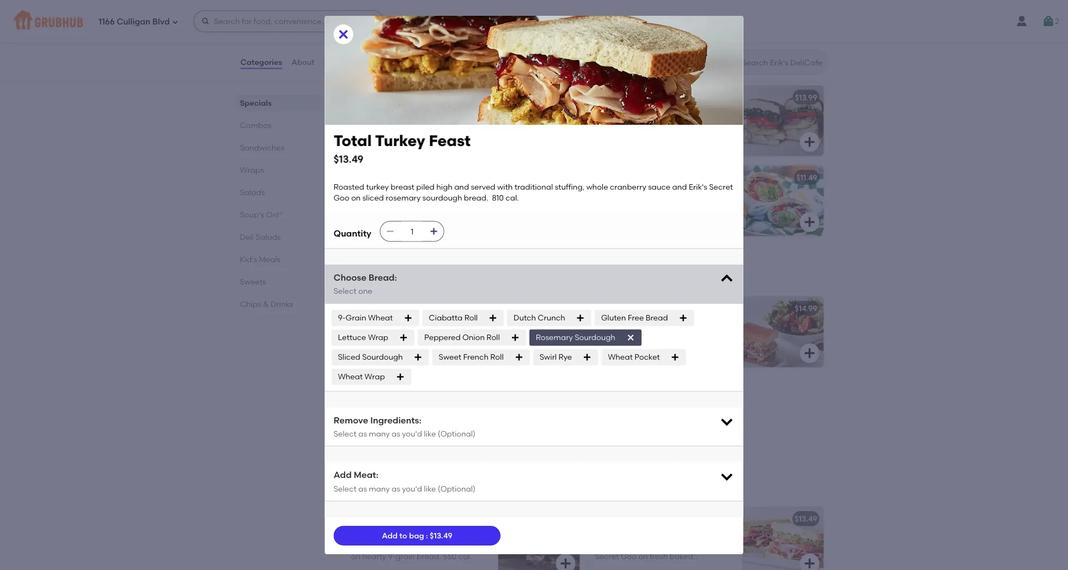 Task type: describe. For each thing, give the bounding box(es) containing it.
$11.49
[[797, 173, 818, 182]]

half sandwich combo image
[[743, 296, 824, 367]]

a inside half sandwich with character with a bowl of soup or house salad or deli salad.
[[723, 319, 728, 329]]

sandwiches tab
[[240, 142, 316, 153]]

$13.49 for roasted turkey breast piled high and served with traditional stuffing, whole cranberry sauce and erik's secret goo on sliced rosemary sourdough bread.  810 cal.
[[551, 93, 574, 102]]

0 vertical spatial stuffing,
[[435, 119, 465, 128]]

character for half sandwich combo
[[667, 319, 704, 329]]

classic,
[[343, 485, 367, 493]]

total for total turkey feast
[[351, 93, 370, 102]]

secret inside turkey, avocado, onions, tomato, clover sprouts and erik's secret goo® on hearty 9-grain bread. 550 cal.
[[441, 541, 465, 550]]

select for add
[[334, 484, 357, 493]]

2
[[1056, 17, 1060, 26]]

chips
[[240, 299, 261, 309]]

0 horizontal spatial served
[[351, 119, 376, 128]]

categories button
[[240, 43, 283, 82]]

wheat for wheat pocket
[[608, 353, 633, 362]]

salads tab
[[240, 186, 316, 198]]

cal. up beets,
[[433, 152, 446, 162]]

$17.49 +
[[550, 384, 576, 393]]

with inside the a whole sandwich with character, a bag of chips and a canned soda or bottled water.
[[421, 399, 436, 409]]

turkey for total turkey feast $13.49
[[375, 132, 426, 150]]

you'd for meat:
[[402, 484, 422, 493]]

lettuce wrap
[[338, 333, 389, 342]]

0 vertical spatial roll
[[465, 313, 478, 323]]

1 vertical spatial bread.
[[464, 193, 489, 203]]

$18.49
[[551, 304, 574, 313]]

square meal image
[[499, 296, 580, 367]]

0 vertical spatial salads
[[240, 188, 265, 197]]

of for bag
[[368, 410, 375, 420]]

kid's meals tab
[[240, 253, 316, 265]]

1 horizontal spatial sliced
[[406, 141, 427, 151]]

grain
[[396, 552, 415, 561]]

0 horizontal spatial sourdough
[[351, 152, 391, 162]]

dutch
[[514, 313, 536, 323]]

baja kickin' chicken club image
[[743, 85, 824, 156]]

bottled
[[351, 422, 378, 431]]

bag lunch image
[[499, 377, 580, 447]]

jalapeno
[[612, 141, 645, 151]]

1 vertical spatial roasted
[[334, 182, 365, 192]]

total for total turkey feast $13.49
[[334, 132, 372, 150]]

clover inside ham, turkey and monterey jack with onions, tomato, clover sprouts and secret goo on fresh baked sourdough. 690 cal.
[[655, 541, 677, 550]]

speedwagon
[[619, 514, 669, 524]]

chicken breast, bacon, pepper jack, avocado, hot cherry peppers, red bell peppers, onions, tomato, lettuce and jalapeno ranch on a peppered onion roll. served warm.
[[596, 108, 730, 162]]

select for choose
[[334, 286, 357, 296]]

veggie.
[[396, 485, 419, 493]]

remove
[[334, 415, 369, 425]]

deli
[[240, 232, 254, 241]]

sourdough.
[[596, 563, 637, 570]]

many for ingredients:
[[369, 429, 390, 438]]

meals
[[259, 255, 281, 264]]

club
[[674, 93, 692, 102]]

1 vertical spatial piled
[[417, 182, 435, 192]]

& inside tab
[[263, 299, 269, 309]]

1 horizontal spatial wheat
[[368, 313, 393, 323]]

one
[[359, 286, 373, 296]]

sweet beet salad image
[[499, 165, 580, 236]]

combos make it a square meal!
[[343, 259, 414, 282]]

$13.99
[[796, 93, 818, 102]]

peppered
[[425, 333, 461, 342]]

combos for combos
[[240, 120, 272, 130]]

roll for onion
[[487, 333, 500, 342]]

chicken inside "chicken breast, bacon, pepper jack, avocado, hot cherry peppers, red bell peppers, onions, tomato, lettuce and jalapeno ranch on a peppered onion roll. served warm."
[[596, 108, 626, 117]]

whole sandwich with character with a cup of soup or house salad or deli salad.
[[351, 319, 485, 351]]

bread. inside turkey, avocado, onions, tomato, clover sprouts and erik's secret goo® on hearty 9-grain bread. 550 cal.
[[417, 552, 441, 561]]

1 horizontal spatial served
[[471, 182, 496, 192]]

total turkey feast image
[[499, 85, 580, 156]]

turkey for total turkey feast
[[372, 93, 396, 102]]

0 vertical spatial sandwich
[[613, 304, 650, 313]]

carrots,
[[351, 210, 380, 220]]

0 vertical spatial peppers,
[[672, 119, 704, 128]]

soup for bowl
[[624, 330, 642, 340]]

9- inside turkey, avocado, onions, tomato, clover sprouts and erik's secret goo® on hearty 9-grain bread. 550 cal.
[[388, 552, 396, 561]]

on inside ham, turkey and monterey jack with onions, tomato, clover sprouts and secret goo on fresh baked sourdough. 690 cal.
[[639, 552, 648, 561]]

blvd
[[152, 17, 170, 27]]

ciabatta roll
[[429, 313, 478, 323]]

cherry
[[646, 119, 670, 128]]

turkey for r.e.o. speedwagon
[[617, 530, 640, 539]]

gluten free bread
[[602, 313, 669, 323]]

sweet
[[439, 353, 462, 362]]

lettuce
[[704, 130, 730, 139]]

cup
[[358, 330, 372, 340]]

soup's
[[240, 210, 264, 219]]

jack
[[695, 530, 711, 539]]

shredded
[[434, 199, 469, 209]]

0 vertical spatial roasted
[[351, 108, 382, 117]]

(optional) for ingredients:
[[438, 429, 476, 438]]

ciabatta
[[429, 313, 463, 323]]

pilgrim's progress image
[[499, 507, 580, 570]]

1 vertical spatial sliced
[[363, 193, 384, 203]]

chips & drinks tab
[[240, 298, 316, 310]]

a
[[351, 399, 357, 409]]

1 vertical spatial traditional
[[515, 182, 554, 192]]

as down "meat:"
[[359, 484, 367, 493]]

1166 culligan blvd
[[99, 17, 170, 27]]

peppered onion roll
[[425, 333, 500, 342]]

clover inside turkey, avocado, onions, tomato, clover sprouts and erik's secret goo® on hearty 9-grain bread. 550 cal.
[[351, 541, 374, 550]]

combos for combos make it a square meal!
[[343, 259, 391, 273]]

on up lettuce,
[[395, 141, 404, 151]]

half sandwich combo
[[596, 304, 680, 313]]

a inside specials for a limited time only.
[[354, 63, 359, 71]]

soup's on!®
[[240, 210, 283, 219]]

pilgrim's
[[351, 514, 383, 524]]

half sandwich with character with a bowl of soup or house salad or deli salad.
[[596, 319, 728, 351]]

baja kickin' chicken club
[[596, 93, 692, 102]]

690
[[639, 563, 652, 570]]

rosemary sourdough
[[536, 333, 616, 342]]

$13.49 for ham, turkey and monterey jack with onions, tomato, clover sprouts and secret goo on fresh baked sourdough. 690 cal.
[[795, 514, 818, 524]]

0 vertical spatial chicken
[[641, 93, 672, 102]]

1 vertical spatial square
[[351, 304, 378, 313]]

1 horizontal spatial rosemary
[[429, 141, 464, 151]]

walnuts,
[[401, 199, 432, 209]]

cal. inside the arcadian lettuce, beets, gorgonzola, honey maple walnuts, shredded carrots, blueberry pomegranate vinaigrette.  560 cal.
[[411, 221, 424, 231]]

ingredients:
[[371, 415, 422, 425]]

served
[[633, 152, 658, 162]]

wheat pocket
[[608, 353, 660, 362]]

character,
[[438, 399, 478, 409]]

$14.99
[[795, 304, 818, 313]]

warm.
[[660, 152, 683, 162]]

1 vertical spatial peppers,
[[611, 130, 643, 139]]

choose bread: select one
[[334, 272, 397, 296]]

swirl rye
[[540, 353, 572, 362]]

goo inside ham, turkey and monterey jack with onions, tomato, clover sprouts and secret goo on fresh baked sourdough. 690 cal.
[[621, 552, 637, 561]]

soup for cup
[[383, 330, 401, 340]]

1 vertical spatial turkey
[[366, 182, 389, 192]]

onion
[[596, 152, 616, 162]]

specials for specials for a limited time only.
[[343, 48, 392, 62]]

goo®
[[467, 541, 487, 550]]

hot
[[632, 119, 645, 128]]

arcadian
[[351, 188, 386, 197]]

sandwiches for sandwiches classic, warm & veggie.
[[343, 470, 412, 484]]

avocado, inside "chicken breast, bacon, pepper jack, avocado, hot cherry peppers, red bell peppers, onions, tomato, lettuce and jalapeno ranch on a peppered onion roll. served warm."
[[596, 119, 630, 128]]

0 vertical spatial cranberry
[[375, 130, 411, 139]]

as down ingredients:
[[392, 429, 401, 438]]

sprouts inside ham, turkey and monterey jack with onions, tomato, clover sprouts and secret goo on fresh baked sourdough. 690 cal.
[[679, 541, 706, 550]]

bag inside the a whole sandwich with character, a bag of chips and a canned soda or bottled water.
[[351, 410, 366, 420]]

sprouts inside turkey, avocado, onions, tomato, clover sprouts and erik's secret goo® on hearty 9-grain bread. 550 cal.
[[375, 541, 403, 550]]

1 vertical spatial salads
[[256, 232, 281, 241]]

svg image inside 2 button
[[1043, 15, 1056, 28]]

peppered
[[688, 141, 725, 151]]

1 vertical spatial stuffing,
[[555, 182, 585, 192]]

as down 'remove'
[[359, 429, 367, 438]]

whole inside the a whole sandwich with character, a bag of chips and a canned soda or bottled water.
[[359, 399, 381, 409]]

pomegranate
[[419, 210, 470, 220]]

salad for square meal
[[437, 330, 457, 340]]

1 vertical spatial rosemary
[[386, 193, 421, 203]]

half for half sandwich with character with a bowl of soup or house salad or deli salad.
[[596, 319, 611, 329]]

bag
[[351, 384, 366, 393]]

550
[[443, 552, 457, 561]]

fresh
[[650, 552, 668, 561]]

drinks
[[271, 299, 293, 309]]

red
[[706, 119, 718, 128]]

as right warm
[[392, 484, 401, 493]]

turkey for total turkey feast
[[384, 108, 407, 117]]

warm
[[369, 485, 388, 493]]

ranch
[[647, 141, 668, 151]]

wheat for wheat wrap
[[338, 372, 363, 381]]

secret inside ham, turkey and monterey jack with onions, tomato, clover sprouts and secret goo on fresh baked sourdough. 690 cal.
[[596, 552, 619, 561]]

reviews
[[324, 57, 354, 67]]

sandwich inside the a whole sandwich with character, a bag of chips and a canned soda or bottled water.
[[382, 399, 419, 409]]

turkey, avocado, onions, tomato, clover sprouts and erik's secret goo® on hearty 9-grain bread. 550 cal.
[[351, 530, 487, 561]]

roll.
[[618, 152, 631, 162]]

rosemary
[[536, 333, 573, 342]]

tomato, inside ham, turkey and monterey jack with onions, tomato, clover sprouts and secret goo on fresh baked sourdough. 690 cal.
[[624, 541, 653, 550]]

with inside ham, turkey and monterey jack with onions, tomato, clover sprouts and secret goo on fresh baked sourdough. 690 cal.
[[712, 530, 728, 539]]

like for remove ingredients:
[[424, 429, 436, 438]]

0 vertical spatial piled
[[434, 108, 452, 117]]

0 horizontal spatial high
[[437, 182, 453, 192]]

add to bag : $13.49
[[382, 531, 453, 540]]

1 horizontal spatial goo
[[377, 141, 393, 151]]

1 vertical spatial 810
[[492, 193, 504, 203]]

1 vertical spatial goo
[[334, 193, 350, 203]]

gorgonzola,
[[442, 188, 487, 197]]

a inside "chicken breast, bacon, pepper jack, avocado, hot cherry peppers, red bell peppers, onions, tomato, lettuce and jalapeno ranch on a peppered onion roll. served warm."
[[681, 141, 686, 151]]

sliced
[[338, 353, 361, 362]]

and inside turkey, avocado, onions, tomato, clover sprouts and erik's secret goo® on hearty 9-grain bread. 550 cal.
[[405, 541, 419, 550]]

crunch
[[538, 313, 566, 323]]

1 vertical spatial breast
[[391, 182, 415, 192]]

$11.49 button
[[589, 165, 824, 236]]

search icon image
[[725, 56, 738, 69]]

limited
[[360, 63, 382, 71]]

specials tab
[[240, 97, 316, 108]]

0 vertical spatial erik's
[[454, 130, 472, 139]]

cal. right gorgonzola,
[[506, 193, 519, 203]]

for
[[343, 63, 353, 71]]

0 vertical spatial roasted turkey breast piled high and served with traditional stuffing, whole cranberry sauce and erik's secret goo on sliced rosemary sourdough bread.  810 cal.
[[351, 108, 487, 162]]

meat:
[[354, 470, 379, 480]]



Task type: vqa. For each thing, say whether or not it's contained in the screenshot.
Large 24pcs Sashimi Combination's "Combination"
no



Task type: locate. For each thing, give the bounding box(es) containing it.
0 vertical spatial sourdough
[[575, 333, 616, 342]]

9- left whole
[[338, 313, 346, 323]]

0 vertical spatial sauce
[[413, 130, 436, 139]]

0 horizontal spatial wheat
[[338, 372, 363, 381]]

deli salads
[[240, 232, 281, 241]]

character down combo
[[667, 319, 704, 329]]

2 many from the top
[[369, 484, 390, 493]]

feast inside total turkey feast $13.49
[[429, 132, 471, 150]]

bread:
[[369, 272, 397, 283]]

1 vertical spatial whole
[[587, 182, 609, 192]]

feast for total turkey feast $13.49
[[429, 132, 471, 150]]

reviews button
[[324, 43, 355, 82]]

0 vertical spatial square
[[373, 274, 396, 282]]

onions, inside ham, turkey and monterey jack with onions, tomato, clover sprouts and secret goo on fresh baked sourdough. 690 cal.
[[596, 541, 622, 550]]

a inside whole sandwich with character with a cup of soup or house salad or deli salad.
[[351, 330, 356, 340]]

1 vertical spatial roll
[[487, 333, 500, 342]]

1 vertical spatial sourdough
[[362, 353, 403, 362]]

pepper
[[683, 108, 710, 117]]

combos inside tab
[[240, 120, 272, 130]]

and inside "chicken breast, bacon, pepper jack, avocado, hot cherry peppers, red bell peppers, onions, tomato, lettuce and jalapeno ranch on a peppered onion roll. served warm."
[[596, 141, 610, 151]]

total inside total turkey feast $13.49
[[334, 132, 372, 150]]

sourdough
[[575, 333, 616, 342], [362, 353, 403, 362]]

deli for whole sandwich with character with a cup of soup or house salad or deli salad.
[[468, 330, 482, 340]]

of inside whole sandwich with character with a cup of soup or house salad or deli salad.
[[374, 330, 382, 340]]

roll for french
[[491, 353, 504, 362]]

combo
[[652, 304, 680, 313]]

2 vertical spatial goo
[[621, 552, 637, 561]]

:
[[426, 531, 428, 540]]

sandwich for sandwich
[[613, 319, 648, 329]]

1 vertical spatial total
[[334, 132, 372, 150]]

turkey inside total turkey feast $13.49
[[375, 132, 426, 150]]

soup down gluten free bread
[[624, 330, 642, 340]]

secret up "550"
[[441, 541, 465, 550]]

0 horizontal spatial salad
[[437, 330, 457, 340]]

character for square meal
[[431, 319, 468, 329]]

avocado, up the bell
[[596, 119, 630, 128]]

sandwich inside half sandwich with character with a bowl of soup or house salad or deli salad.
[[613, 319, 648, 329]]

1 half from the top
[[596, 304, 611, 313]]

0 vertical spatial avocado,
[[596, 119, 630, 128]]

square inside the combos make it a square meal!
[[373, 274, 396, 282]]

salad. inside whole sandwich with character with a cup of soup or house salad or deli salad.
[[351, 341, 374, 351]]

ham, turkey and monterey jack with onions, tomato, clover sprouts and secret goo on fresh baked sourdough. 690 cal.
[[596, 530, 728, 570]]

1 horizontal spatial combos
[[343, 259, 391, 273]]

and inside the a whole sandwich with character, a bag of chips and a canned soda or bottled water.
[[399, 410, 414, 420]]

cal. down 'fresh'
[[654, 563, 668, 570]]

chips
[[377, 410, 397, 420]]

sourdough down gluten
[[575, 333, 616, 342]]

sandwiches for sandwiches
[[240, 143, 285, 152]]

of for bowl
[[615, 330, 622, 340]]

total turkey feast $13.49
[[334, 132, 471, 165]]

1 horizontal spatial sourdough
[[575, 333, 616, 342]]

goo left "honey"
[[334, 193, 350, 203]]

810 right gorgonzola,
[[492, 193, 504, 203]]

avocado, down progress
[[379, 530, 413, 539]]

2 you'd from the top
[[402, 484, 422, 493]]

remove ingredients: select as many as you'd like (optional)
[[334, 415, 476, 438]]

0 horizontal spatial sourdough
[[362, 353, 403, 362]]

0 vertical spatial like
[[424, 429, 436, 438]]

bag left :
[[409, 531, 424, 540]]

Search Erik's DeliCafe search field
[[742, 57, 825, 68]]

r.e.o. speedwagon
[[596, 514, 669, 524]]

2 vertical spatial wheat
[[338, 372, 363, 381]]

turkey inside ham, turkey and monterey jack with onions, tomato, clover sprouts and secret goo on fresh baked sourdough. 690 cal.
[[617, 530, 640, 539]]

onions, down ham,
[[596, 541, 622, 550]]

of inside the a whole sandwich with character, a bag of chips and a canned soda or bottled water.
[[368, 410, 375, 420]]

turkey down time
[[372, 93, 396, 102]]

bag down a
[[351, 410, 366, 420]]

roll
[[465, 313, 478, 323], [487, 333, 500, 342], [491, 353, 504, 362]]

ham,
[[596, 530, 616, 539]]

1 vertical spatial half
[[596, 319, 611, 329]]

house inside whole sandwich with character with a cup of soup or house salad or deli salad.
[[413, 330, 435, 340]]

2 sandwich from the left
[[613, 319, 648, 329]]

2 button
[[1043, 11, 1060, 31]]

salad inside whole sandwich with character with a cup of soup or house salad or deli salad.
[[437, 330, 457, 340]]

half for half sandwich combo
[[596, 304, 611, 313]]

many down "meat:"
[[369, 484, 390, 493]]

select down "meat:"
[[334, 484, 357, 493]]

1 horizontal spatial erik's
[[689, 182, 708, 192]]

square right it
[[373, 274, 396, 282]]

or
[[403, 330, 411, 340], [459, 330, 467, 340], [644, 330, 652, 340], [700, 330, 707, 340], [473, 410, 480, 420]]

3 select from the top
[[334, 484, 357, 493]]

2 horizontal spatial onions,
[[645, 130, 671, 139]]

sourdough for sliced sourdough
[[362, 353, 403, 362]]

0 horizontal spatial bag
[[351, 410, 366, 420]]

2 (optional) from the top
[[438, 484, 476, 493]]

add for add to bag
[[382, 531, 398, 540]]

810 up beets,
[[419, 152, 431, 162]]

(optional) inside remove ingredients: select as many as you'd like (optional)
[[438, 429, 476, 438]]

1 many from the top
[[369, 429, 390, 438]]

2 soup from the left
[[624, 330, 642, 340]]

1 sandwich from the left
[[377, 319, 412, 329]]

wheat left the pocket
[[608, 353, 633, 362]]

turkey down total turkey feast
[[375, 132, 426, 150]]

select down make
[[334, 286, 357, 296]]

wraps tab
[[240, 164, 316, 176]]

0 horizontal spatial erik's
[[454, 130, 472, 139]]

0 horizontal spatial deli
[[468, 330, 482, 340]]

1 deli from the left
[[468, 330, 482, 340]]

salad
[[437, 330, 457, 340], [677, 330, 698, 340]]

1 vertical spatial turkey
[[375, 132, 426, 150]]

Input item quantity number field
[[401, 222, 424, 241]]

sandwich down 'half sandwich combo'
[[613, 319, 648, 329]]

deli for half sandwich with character with a bowl of soup or house salad or deli salad.
[[709, 330, 722, 340]]

deli salads tab
[[240, 231, 316, 243]]

0 vertical spatial feast
[[398, 93, 418, 102]]

piled up walnuts, on the top left of the page
[[417, 182, 435, 192]]

salad. inside half sandwich with character with a bowl of soup or house salad or deli salad.
[[596, 341, 618, 351]]

soup's on!® tab
[[240, 209, 316, 220]]

on inside "chicken breast, bacon, pepper jack, avocado, hot cherry peppers, red bell peppers, onions, tomato, lettuce and jalapeno ranch on a peppered onion roll. served warm."
[[670, 141, 679, 151]]

2 vertical spatial onions,
[[596, 541, 622, 550]]

0 vertical spatial add
[[334, 470, 352, 480]]

1166
[[99, 17, 115, 27]]

roasted turkey breast piled high and served with traditional stuffing, whole cranberry sauce and erik's secret goo on sliced rosemary sourdough bread.  810 cal.
[[351, 108, 487, 162], [334, 182, 735, 203]]

tomato, inside "chicken breast, bacon, pepper jack, avocado, hot cherry peppers, red bell peppers, onions, tomato, lettuce and jalapeno ranch on a peppered onion roll. served warm."
[[673, 130, 703, 139]]

sandwiches
[[240, 143, 285, 152], [343, 470, 412, 484]]

sandwich up gluten free bread
[[613, 304, 650, 313]]

1 vertical spatial bag
[[409, 531, 424, 540]]

r.e.o.
[[596, 514, 618, 524]]

1 salad. from the left
[[351, 341, 374, 351]]

you'd up progress
[[402, 484, 422, 493]]

progress
[[385, 514, 418, 524]]

character inside whole sandwich with character with a cup of soup or house salad or deli salad.
[[431, 319, 468, 329]]

0 horizontal spatial salad.
[[351, 341, 374, 351]]

onions, inside turkey, avocado, onions, tomato, clover sprouts and erik's secret goo® on hearty 9-grain bread. 550 cal.
[[415, 530, 442, 539]]

cal. inside ham, turkey and monterey jack with onions, tomato, clover sprouts and secret goo on fresh baked sourdough. 690 cal.
[[654, 563, 668, 570]]

many inside remove ingredients: select as many as you'd like (optional)
[[369, 429, 390, 438]]

deli inside half sandwich with character with a bowl of soup or house salad or deli salad.
[[709, 330, 722, 340]]

0 vertical spatial sandwiches
[[240, 143, 285, 152]]

goo up sourdough.
[[621, 552, 637, 561]]

served
[[351, 119, 376, 128], [471, 182, 496, 192]]

combos up it
[[343, 259, 391, 273]]

2 like from the top
[[424, 484, 436, 493]]

half up bowl
[[596, 319, 611, 329]]

like inside add meat: select as many as you'd like (optional)
[[424, 484, 436, 493]]

house for sandwich
[[653, 330, 676, 340]]

feast down only.
[[398, 93, 418, 102]]

1 character from the left
[[431, 319, 468, 329]]

0 vertical spatial turkey
[[384, 108, 407, 117]]

specials up combos tab
[[240, 98, 272, 107]]

breast down total turkey feast
[[408, 108, 432, 117]]

sweets tab
[[240, 276, 316, 287]]

turkey down r.e.o. speedwagon
[[617, 530, 640, 539]]

r.e.o. speedwagon image
[[743, 507, 824, 570]]

tomato, up goo®
[[443, 530, 473, 539]]

1 vertical spatial 9-
[[388, 552, 396, 561]]

whole
[[351, 130, 373, 139], [587, 182, 609, 192], [359, 399, 381, 409]]

1 vertical spatial sauce
[[649, 182, 671, 192]]

1 horizontal spatial stuffing,
[[555, 182, 585, 192]]

1 horizontal spatial sandwich
[[613, 319, 648, 329]]

specials inside specials for a limited time only.
[[343, 48, 392, 62]]

onions,
[[645, 130, 671, 139], [415, 530, 442, 539], [596, 541, 622, 550]]

on up warm. at the top right of page
[[670, 141, 679, 151]]

sourdough for rosemary sourdough
[[575, 333, 616, 342]]

1 clover from the left
[[351, 541, 374, 550]]

sweets
[[240, 277, 266, 286]]

you'd inside add meat: select as many as you'd like (optional)
[[402, 484, 422, 493]]

many inside add meat: select as many as you'd like (optional)
[[369, 484, 390, 493]]

1 horizontal spatial sandwiches
[[343, 470, 412, 484]]

french
[[464, 353, 489, 362]]

2 half from the top
[[596, 319, 611, 329]]

0 vertical spatial tomato,
[[673, 130, 703, 139]]

hearty
[[363, 552, 387, 561]]

sandwich
[[377, 319, 412, 329], [613, 319, 648, 329]]

1 vertical spatial cranberry
[[611, 182, 647, 192]]

clover up 'fresh'
[[655, 541, 677, 550]]

0 vertical spatial combos
[[240, 120, 272, 130]]

select inside add meat: select as many as you'd like (optional)
[[334, 484, 357, 493]]

chicken up bacon,
[[641, 93, 672, 102]]

deli
[[468, 330, 482, 340], [709, 330, 722, 340]]

avocado,
[[596, 119, 630, 128], [379, 530, 413, 539]]

1 horizontal spatial onions,
[[596, 541, 622, 550]]

0 vertical spatial bag
[[351, 410, 366, 420]]

select down 'remove'
[[334, 429, 357, 438]]

house inside half sandwich with character with a bowl of soup or house salad or deli salad.
[[653, 330, 676, 340]]

2 horizontal spatial wheat
[[608, 353, 633, 362]]

sandwiches up warm
[[343, 470, 412, 484]]

sauce
[[413, 130, 436, 139], [649, 182, 671, 192]]

feast for total turkey feast
[[398, 93, 418, 102]]

rosemary up gorgonzola,
[[429, 141, 464, 151]]

1 vertical spatial combos
[[343, 259, 391, 273]]

on
[[395, 141, 404, 151], [670, 141, 679, 151], [352, 193, 361, 203], [351, 552, 361, 561], [639, 552, 648, 561]]

cranberry down total turkey feast
[[375, 130, 411, 139]]

whole down bag lunch at left bottom
[[359, 399, 381, 409]]

2 deli from the left
[[709, 330, 722, 340]]

bread
[[646, 313, 669, 323]]

1 horizontal spatial feast
[[429, 132, 471, 150]]

sourdough up "pomegranate" at the left top of the page
[[423, 193, 463, 203]]

you'd for ingredients:
[[402, 429, 422, 438]]

2 salad from the left
[[677, 330, 698, 340]]

soup down 'meal'
[[383, 330, 401, 340]]

0 vertical spatial high
[[454, 108, 470, 117]]

sandwich for meal
[[377, 319, 412, 329]]

you'd down ingredients:
[[402, 429, 422, 438]]

character up peppered
[[431, 319, 468, 329]]

clover down turkey,
[[351, 541, 374, 550]]

chicken
[[641, 93, 672, 102], [596, 108, 626, 117]]

a inside the combos make it a square meal!
[[367, 274, 371, 282]]

0 horizontal spatial sprouts
[[375, 541, 403, 550]]

lettuce
[[338, 333, 366, 342]]

onion
[[463, 333, 485, 342]]

soup inside half sandwich with character with a bowl of soup or house salad or deli salad.
[[624, 330, 642, 340]]

9-grain wheat
[[338, 313, 393, 323]]

2 clover from the left
[[655, 541, 677, 550]]

1 vertical spatial many
[[369, 484, 390, 493]]

2 vertical spatial turkey
[[617, 530, 640, 539]]

whole down total turkey feast
[[351, 130, 373, 139]]

specials for specials
[[240, 98, 272, 107]]

1 (optional) from the top
[[438, 429, 476, 438]]

half up gluten
[[596, 304, 611, 313]]

1 horizontal spatial sourdough
[[423, 193, 463, 203]]

0 horizontal spatial sauce
[[413, 130, 436, 139]]

(optional) inside add meat: select as many as you'd like (optional)
[[438, 484, 476, 493]]

you'd inside remove ingredients: select as many as you'd like (optional)
[[402, 429, 422, 438]]

0 vertical spatial breast
[[408, 108, 432, 117]]

dutch crunch
[[514, 313, 566, 323]]

0 vertical spatial rosemary
[[429, 141, 464, 151]]

svg image
[[1043, 15, 1056, 28], [201, 17, 210, 26], [172, 19, 179, 25], [337, 28, 350, 41], [804, 135, 817, 149], [804, 216, 817, 229], [386, 227, 395, 236], [720, 271, 735, 286], [404, 314, 413, 322], [577, 314, 585, 322], [679, 314, 688, 322], [400, 333, 408, 342], [511, 333, 520, 342], [627, 333, 635, 342], [515, 353, 524, 362], [720, 414, 735, 429], [804, 557, 817, 570]]

1 horizontal spatial soup
[[624, 330, 642, 340]]

1 vertical spatial &
[[390, 485, 394, 493]]

goo down total turkey feast
[[377, 141, 393, 151]]

canned
[[422, 410, 451, 420]]

wrap for wheat wrap
[[365, 372, 385, 381]]

sliced up carrots,
[[363, 193, 384, 203]]

whole down onion at the top right
[[587, 182, 609, 192]]

(optional) down soda
[[438, 429, 476, 438]]

wheat up bag
[[338, 372, 363, 381]]

2 house from the left
[[653, 330, 676, 340]]

breast
[[408, 108, 432, 117], [391, 182, 415, 192]]

salad. down cup
[[351, 341, 374, 351]]

salad inside half sandwich with character with a bowl of soup or house salad or deli salad.
[[677, 330, 698, 340]]

arcadian lettuce, beets, gorgonzola, honey maple walnuts, shredded carrots, blueberry pomegranate vinaigrette.  560 cal.
[[351, 188, 487, 231]]

meal
[[380, 304, 398, 313]]

free
[[628, 313, 644, 323]]

2 sprouts from the left
[[679, 541, 706, 550]]

tomato, inside turkey, avocado, onions, tomato, clover sprouts and erik's secret goo® on hearty 9-grain bread. 550 cal.
[[443, 530, 473, 539]]

0 horizontal spatial 810
[[419, 152, 431, 162]]

like down canned
[[424, 429, 436, 438]]

square meal
[[351, 304, 398, 313]]

svg image
[[430, 227, 439, 236], [489, 314, 498, 322], [560, 347, 573, 360], [804, 347, 817, 360], [414, 353, 423, 362], [583, 353, 592, 362], [671, 353, 680, 362], [396, 372, 405, 381], [720, 469, 735, 484], [560, 557, 573, 570]]

like right "veggie."
[[424, 484, 436, 493]]

secret up sourdough.
[[596, 552, 619, 561]]

0 horizontal spatial rosemary
[[386, 193, 421, 203]]

1 vertical spatial roasted turkey breast piled high and served with traditional stuffing, whole cranberry sauce and erik's secret goo on sliced rosemary sourdough bread.  810 cal.
[[334, 182, 735, 203]]

sprouts down jack
[[679, 541, 706, 550]]

soda
[[453, 410, 471, 420]]

1 horizontal spatial character
[[667, 319, 704, 329]]

like for add meat:
[[424, 484, 436, 493]]

& right warm
[[390, 485, 394, 493]]

roasted up "honey"
[[334, 182, 365, 192]]

1 vertical spatial sourdough
[[423, 193, 463, 203]]

2 character from the left
[[667, 319, 704, 329]]

lettuce,
[[388, 188, 415, 197]]

select inside choose bread: select one
[[334, 286, 357, 296]]

of inside half sandwich with character with a bowl of soup or house salad or deli salad.
[[615, 330, 622, 340]]

house down bread
[[653, 330, 676, 340]]

0 horizontal spatial tomato,
[[443, 530, 473, 539]]

1 you'd from the top
[[402, 429, 422, 438]]

pilgrim's progress
[[351, 514, 418, 524]]

roll up "onion"
[[465, 313, 478, 323]]

1 vertical spatial like
[[424, 484, 436, 493]]

secret up "arcadian" at the top
[[351, 141, 375, 151]]

bowl
[[596, 330, 613, 340]]

2 vertical spatial tomato,
[[624, 541, 653, 550]]

(optional) for meat:
[[438, 484, 476, 493]]

0 vertical spatial bread.
[[393, 152, 417, 162]]

tomato, up peppered
[[673, 130, 703, 139]]

kid's meals
[[240, 255, 281, 264]]

of for cup
[[374, 330, 382, 340]]

1 like from the top
[[424, 429, 436, 438]]

beets,
[[417, 188, 440, 197]]

traditional
[[395, 119, 434, 128], [515, 182, 554, 192]]

2 vertical spatial bread.
[[417, 552, 441, 561]]

piled
[[434, 108, 452, 117], [417, 182, 435, 192]]

main navigation navigation
[[0, 0, 1069, 43]]

secret
[[351, 141, 375, 151], [710, 182, 734, 192], [441, 541, 465, 550], [596, 552, 619, 561]]

quantity
[[334, 228, 372, 239]]

2 select from the top
[[334, 429, 357, 438]]

erik's
[[421, 541, 439, 550]]

half inside half sandwich with character with a bowl of soup or house salad or deli salad.
[[596, 319, 611, 329]]

combos tab
[[240, 119, 316, 131]]

deli inside whole sandwich with character with a cup of soup or house salad or deli salad.
[[468, 330, 482, 340]]

on inside turkey, avocado, onions, tomato, clover sprouts and erik's secret goo® on hearty 9-grain bread. 550 cal.
[[351, 552, 361, 561]]

house
[[413, 330, 435, 340], [653, 330, 676, 340]]

1 horizontal spatial traditional
[[515, 182, 554, 192]]

1 select from the top
[[334, 286, 357, 296]]

sandwiches inside sandwiches classic, warm & veggie.
[[343, 470, 412, 484]]

1 salad from the left
[[437, 330, 457, 340]]

sandwich inside whole sandwich with character with a cup of soup or house salad or deli salad.
[[377, 319, 412, 329]]

about button
[[291, 43, 315, 82]]

secret down peppered
[[710, 182, 734, 192]]

onions, inside "chicken breast, bacon, pepper jack, avocado, hot cherry peppers, red bell peppers, onions, tomato, lettuce and jalapeno ranch on a peppered onion roll. served warm."
[[645, 130, 671, 139]]

select inside remove ingredients: select as many as you'd like (optional)
[[334, 429, 357, 438]]

sourdough down "lettuce wrap"
[[362, 353, 403, 362]]

bread. up "pomegranate" at the left top of the page
[[464, 193, 489, 203]]

salad. for bowl
[[596, 341, 618, 351]]

1 horizontal spatial avocado,
[[596, 119, 630, 128]]

salad. for cup
[[351, 341, 374, 351]]

or inside the a whole sandwich with character, a bag of chips and a canned soda or bottled water.
[[473, 410, 480, 420]]

1 vertical spatial you'd
[[402, 484, 422, 493]]

of up bottled
[[368, 410, 375, 420]]

cal. right "550"
[[459, 552, 472, 561]]

arcadian lettuce, beets, gorgonzola, honey maple walnuts, shredded carrots, blueberry pomegranate vinaigrette.  560 cal. button
[[345, 165, 580, 236]]

1 horizontal spatial peppers,
[[672, 119, 704, 128]]

maple
[[376, 199, 400, 209]]

house for meal
[[413, 330, 435, 340]]

select for remove
[[334, 429, 357, 438]]

vegan market wrap image
[[743, 165, 824, 236]]

1 horizontal spatial salad.
[[596, 341, 618, 351]]

1 horizontal spatial clover
[[655, 541, 677, 550]]

0 vertical spatial goo
[[377, 141, 393, 151]]

add for add meat:
[[334, 470, 352, 480]]

sandwich down 'meal'
[[377, 319, 412, 329]]

cal. inside turkey, avocado, onions, tomato, clover sprouts and erik's secret goo® on hearty 9-grain bread. 550 cal.
[[459, 552, 472, 561]]

1 horizontal spatial sauce
[[649, 182, 671, 192]]

0 horizontal spatial stuffing,
[[435, 119, 465, 128]]

square
[[373, 274, 396, 282], [351, 304, 378, 313]]

0 vertical spatial sourdough
[[351, 152, 391, 162]]

on up 690
[[639, 552, 648, 561]]

many for meat:
[[369, 484, 390, 493]]

0 vertical spatial traditional
[[395, 119, 434, 128]]

& right chips
[[263, 299, 269, 309]]

1 house from the left
[[413, 330, 435, 340]]

combos inside the combos make it a square meal!
[[343, 259, 391, 273]]

time
[[383, 63, 398, 71]]

turkey up maple on the left top
[[366, 182, 389, 192]]

0 vertical spatial 810
[[419, 152, 431, 162]]

total down "limited"
[[351, 93, 370, 102]]

$13.49 for turkey, avocado, onions, tomato, clover sprouts and erik's secret goo® on hearty 9-grain bread. 550 cal.
[[551, 514, 574, 524]]

tomato, up 690
[[624, 541, 653, 550]]

1 horizontal spatial tomato,
[[624, 541, 653, 550]]

add inside add meat: select as many as you'd like (optional)
[[334, 470, 352, 480]]

1 sprouts from the left
[[375, 541, 403, 550]]

0 vertical spatial specials
[[343, 48, 392, 62]]

(optional)
[[438, 429, 476, 438], [438, 484, 476, 493]]

like inside remove ingredients: select as many as you'd like (optional)
[[424, 429, 436, 438]]

peppers, down pepper
[[672, 119, 704, 128]]

roasted down total turkey feast
[[351, 108, 382, 117]]

breast up walnuts, on the top left of the page
[[391, 182, 415, 192]]

high
[[454, 108, 470, 117], [437, 182, 453, 192]]

baja
[[596, 93, 613, 102]]

avocado, inside turkey, avocado, onions, tomato, clover sprouts and erik's secret goo® on hearty 9-grain bread. 550 cal.
[[379, 530, 413, 539]]

blueberry
[[381, 210, 417, 220]]

1 vertical spatial sandwich
[[382, 399, 419, 409]]

onions, up erik's
[[415, 530, 442, 539]]

0 horizontal spatial 9-
[[338, 313, 346, 323]]

many down chips at the bottom left of page
[[369, 429, 390, 438]]

rosemary up blueberry
[[386, 193, 421, 203]]

sandwiches inside tab
[[240, 143, 285, 152]]

roll right 'french'
[[491, 353, 504, 362]]

add left to
[[382, 531, 398, 540]]

& inside sandwiches classic, warm & veggie.
[[390, 485, 394, 493]]

$17.49
[[550, 384, 571, 393]]

many
[[369, 429, 390, 438], [369, 484, 390, 493]]

turkey down total turkey feast
[[384, 108, 407, 117]]

wheat down square meal
[[368, 313, 393, 323]]

0 horizontal spatial peppers,
[[611, 130, 643, 139]]

monterey
[[659, 530, 693, 539]]

wrap for lettuce wrap
[[368, 333, 389, 342]]

2 salad. from the left
[[596, 341, 618, 351]]

1 horizontal spatial specials
[[343, 48, 392, 62]]

soup inside whole sandwich with character with a cup of soup or house salad or deli salad.
[[383, 330, 401, 340]]

salad for half sandwich combo
[[677, 330, 698, 340]]

1 vertical spatial erik's
[[689, 182, 708, 192]]

1 soup from the left
[[383, 330, 401, 340]]

piled up total turkey feast $13.49
[[434, 108, 452, 117]]

roll right "onion"
[[487, 333, 500, 342]]

add up classic, in the bottom left of the page
[[334, 470, 352, 480]]

on up carrots,
[[352, 193, 361, 203]]

0 vertical spatial 9-
[[338, 313, 346, 323]]

specials inside tab
[[240, 98, 272, 107]]

rye
[[559, 353, 572, 362]]

9-
[[338, 313, 346, 323], [388, 552, 396, 561]]

character inside half sandwich with character with a bowl of soup or house salad or deli salad.
[[667, 319, 704, 329]]

sliced up beets,
[[406, 141, 427, 151]]

total down total turkey feast
[[334, 132, 372, 150]]

1 vertical spatial served
[[471, 182, 496, 192]]

sprouts down to
[[375, 541, 403, 550]]

culligan
[[117, 17, 151, 27]]

house down ciabatta
[[413, 330, 435, 340]]

wrap down whole
[[368, 333, 389, 342]]

1 horizontal spatial salad
[[677, 330, 698, 340]]

specials up "limited"
[[343, 48, 392, 62]]

0 vertical spatial whole
[[351, 130, 373, 139]]

$13.49 inside total turkey feast $13.49
[[334, 153, 364, 165]]



